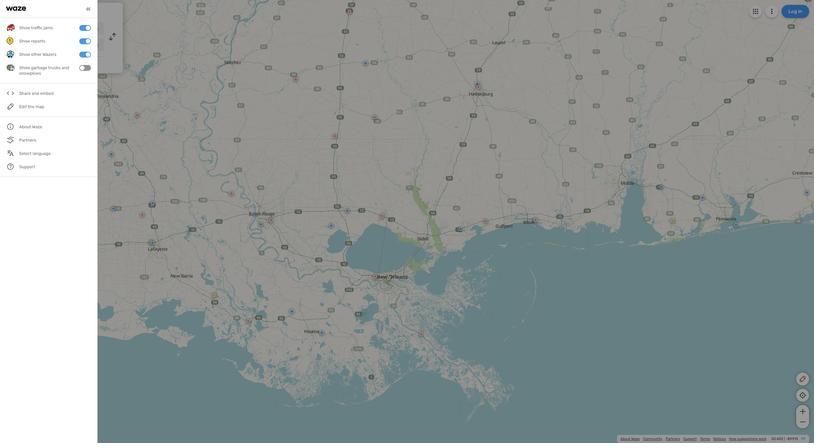 Task type: describe. For each thing, give the bounding box(es) containing it.
notices
[[714, 437, 726, 441]]

share
[[19, 91, 31, 96]]

Choose starting point text field
[[21, 22, 104, 35]]

about
[[621, 437, 631, 441]]

terms
[[700, 437, 710, 441]]

directions
[[60, 8, 87, 15]]

how
[[729, 437, 737, 441]]

partners
[[666, 437, 680, 441]]

share and embed
[[19, 91, 54, 96]]

and
[[32, 91, 39, 96]]

notices link
[[714, 437, 726, 441]]

support
[[683, 437, 697, 441]]

now
[[34, 61, 43, 67]]

how suggestions work link
[[729, 437, 767, 441]]

pencil image
[[799, 375, 807, 383]]

driving
[[39, 8, 58, 15]]

leave
[[20, 61, 33, 67]]

89.915
[[788, 437, 798, 441]]

link image
[[801, 436, 806, 441]]

suggestions
[[738, 437, 758, 441]]

zoom out image
[[799, 418, 807, 426]]



Task type: locate. For each thing, give the bounding box(es) containing it.
code image
[[7, 90, 15, 98]]

|
[[784, 437, 785, 441]]

work
[[759, 437, 767, 441]]

community link
[[643, 437, 663, 441]]

partners link
[[666, 437, 680, 441]]

terms link
[[700, 437, 710, 441]]

embed
[[40, 91, 54, 96]]

current location image
[[9, 25, 17, 33]]

zoom in image
[[799, 408, 807, 416]]

location image
[[9, 41, 17, 49]]

about waze link
[[621, 437, 640, 441]]

30.402
[[772, 437, 783, 441]]

Choose destination text field
[[21, 38, 104, 51]]

share and embed link
[[7, 87, 91, 100]]

community
[[643, 437, 663, 441]]

30.402 | -89.915
[[772, 437, 798, 441]]

driving directions
[[39, 8, 87, 15]]

clock image
[[7, 60, 15, 68]]

-
[[786, 437, 788, 441]]

leave now
[[20, 61, 43, 67]]

support link
[[683, 437, 697, 441]]

about waze community partners support terms notices how suggestions work
[[621, 437, 767, 441]]

waze
[[631, 437, 640, 441]]



Task type: vqa. For each thing, say whether or not it's contained in the screenshot.
RELAX.
no



